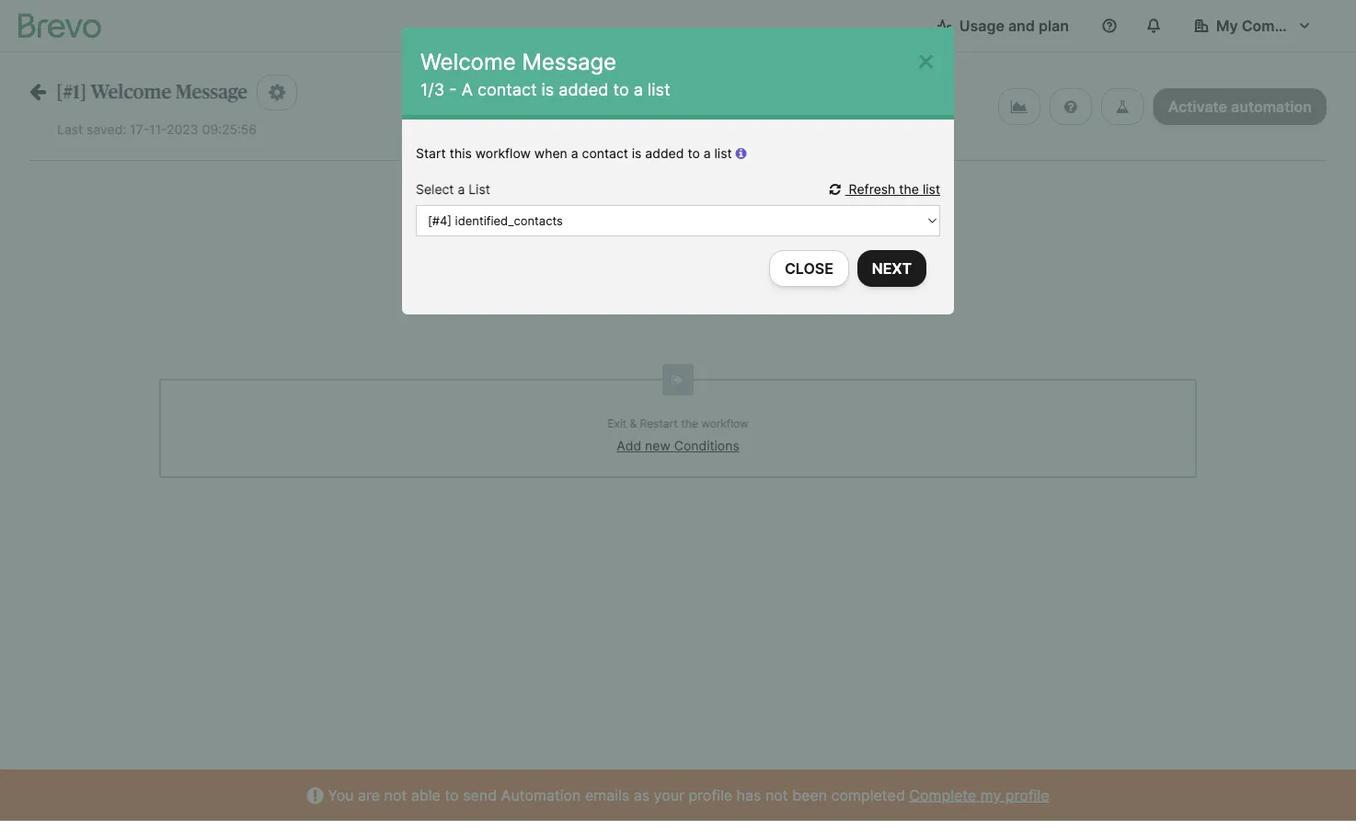 Task type: describe. For each thing, give the bounding box(es) containing it.
workflow inside × form
[[475, 146, 531, 161]]

× form
[[402, 28, 954, 315]]

this
[[450, 146, 472, 161]]

welcome inside welcome message 1/3 - a contact is added to a list
[[421, 48, 516, 75]]

to for this
[[688, 146, 700, 161]]

add new conditions link
[[617, 438, 740, 454]]

my
[[1216, 17, 1238, 35]]

start this workflow when a contact is added to a list
[[416, 146, 736, 161]]

arrow left image
[[29, 81, 46, 101]]

× button
[[916, 41, 936, 76]]

1/3
[[421, 79, 445, 99]]

×
[[916, 41, 936, 76]]

last
[[57, 121, 83, 137]]

09:25:56
[[202, 121, 257, 137]]

a right "when"
[[571, 146, 578, 161]]

list for message
[[648, 79, 670, 99]]

17-
[[130, 121, 149, 137]]

the inside exit & restart the workflow add new conditions
[[681, 417, 698, 431]]

select a list
[[416, 182, 490, 197]]

welcome message 1/3 - a contact is added to a list
[[421, 48, 670, 99]]

last saved: 17-11-2023 09:25:56
[[57, 121, 257, 137]]

select
[[416, 182, 454, 197]]

saved:
[[87, 121, 126, 137]]

11-
[[149, 121, 167, 137]]

list
[[469, 182, 490, 197]]

workflow inside exit & restart the workflow add new conditions
[[701, 417, 749, 431]]

a left info circle icon
[[704, 146, 711, 161]]

usage
[[959, 17, 1005, 35]]

question circle image
[[1065, 99, 1077, 114]]

flask image
[[1116, 99, 1130, 114]]

added for this
[[645, 146, 684, 161]]

info circle image
[[736, 147, 747, 160]]

complete my profile link
[[909, 787, 1049, 805]]

exclamation circle image
[[307, 789, 324, 804]]

restart
[[640, 417, 678, 431]]

company
[[1242, 17, 1310, 35]]

message inside welcome message 1/3 - a contact is added to a list
[[522, 48, 617, 75]]

exit & restart the workflow add new conditions
[[608, 417, 749, 454]]

profile
[[1006, 787, 1049, 805]]

the inside × form
[[899, 182, 919, 197]]

message inside [#1]                             welcome message link
[[176, 82, 248, 101]]



Task type: vqa. For each thing, say whether or not it's contained in the screenshot.
the bottom "Track"
no



Task type: locate. For each thing, give the bounding box(es) containing it.
2 vertical spatial list
[[923, 182, 940, 197]]

[#1]                             welcome message link
[[29, 81, 248, 101]]

&
[[630, 417, 637, 431]]

added inside welcome message 1/3 - a contact is added to a list
[[559, 79, 609, 99]]

my
[[981, 787, 1001, 805]]

contact right "when"
[[582, 146, 628, 161]]

workflow up conditions
[[701, 417, 749, 431]]

-
[[449, 79, 457, 99]]

refresh
[[849, 182, 896, 197]]

to
[[613, 79, 629, 99], [688, 146, 700, 161]]

0 vertical spatial added
[[559, 79, 609, 99]]

a left list
[[458, 182, 465, 197]]

is for message
[[542, 79, 554, 99]]

usage and plan button
[[923, 7, 1084, 44]]

1 horizontal spatial list
[[715, 146, 732, 161]]

workflow right this
[[475, 146, 531, 161]]

close button
[[769, 250, 849, 287]]

a up start this workflow when a contact is added to a list
[[634, 79, 643, 99]]

cog image
[[269, 83, 285, 102]]

next
[[872, 259, 912, 277]]

when
[[534, 146, 568, 161]]

is for this
[[632, 146, 642, 161]]

1 vertical spatial is
[[632, 146, 642, 161]]

message
[[522, 48, 617, 75], [176, 82, 248, 101]]

0 horizontal spatial welcome
[[91, 82, 171, 101]]

0 vertical spatial workflow
[[475, 146, 531, 161]]

start
[[416, 146, 446, 161]]

contact for this
[[582, 146, 628, 161]]

a
[[462, 79, 473, 99]]

the
[[899, 182, 919, 197], [681, 417, 698, 431]]

0 horizontal spatial added
[[559, 79, 609, 99]]

refresh the list link
[[830, 182, 940, 197]]

0 vertical spatial to
[[613, 79, 629, 99]]

0 vertical spatial the
[[899, 182, 919, 197]]

is inside welcome message 1/3 - a contact is added to a list
[[542, 79, 554, 99]]

1 vertical spatial workflow
[[701, 417, 749, 431]]

added up start this workflow when a contact is added to a list
[[559, 79, 609, 99]]

0 horizontal spatial message
[[176, 82, 248, 101]]

contact
[[477, 79, 537, 99], [582, 146, 628, 161]]

my company button
[[1180, 7, 1327, 44]]

is
[[542, 79, 554, 99], [632, 146, 642, 161]]

area chart image
[[1011, 99, 1028, 114]]

0 horizontal spatial the
[[681, 417, 698, 431]]

1 vertical spatial contact
[[582, 146, 628, 161]]

the right refresh
[[899, 182, 919, 197]]

1 vertical spatial to
[[688, 146, 700, 161]]

new
[[645, 438, 671, 454]]

0 vertical spatial message
[[522, 48, 617, 75]]

1 horizontal spatial contact
[[582, 146, 628, 161]]

list for this
[[715, 146, 732, 161]]

my company
[[1216, 17, 1310, 35]]

a
[[634, 79, 643, 99], [571, 146, 578, 161], [704, 146, 711, 161], [458, 182, 465, 197]]

0 vertical spatial welcome
[[421, 48, 516, 75]]

0 vertical spatial contact
[[477, 79, 537, 99]]

refresh the list
[[845, 182, 940, 197]]

and
[[1008, 17, 1035, 35]]

add
[[617, 438, 641, 454]]

0 vertical spatial is
[[542, 79, 554, 99]]

welcome up "17-"
[[91, 82, 171, 101]]

0 horizontal spatial workflow
[[475, 146, 531, 161]]

0 horizontal spatial list
[[648, 79, 670, 99]]

contact right a at the top of the page
[[477, 79, 537, 99]]

1 vertical spatial list
[[715, 146, 732, 161]]

1 horizontal spatial the
[[899, 182, 919, 197]]

conditions
[[674, 438, 740, 454]]

is up "when"
[[542, 79, 554, 99]]

complete
[[909, 787, 977, 805]]

complete my profile
[[909, 787, 1049, 805]]

added for message
[[559, 79, 609, 99]]

1 vertical spatial welcome
[[91, 82, 171, 101]]

contact for message
[[477, 79, 537, 99]]

plan
[[1039, 17, 1069, 35]]

a inside welcome message 1/3 - a contact is added to a list
[[634, 79, 643, 99]]

1 horizontal spatial workflow
[[701, 417, 749, 431]]

0 horizontal spatial contact
[[477, 79, 537, 99]]

0 vertical spatial list
[[648, 79, 670, 99]]

is right "when"
[[632, 146, 642, 161]]

1 horizontal spatial is
[[632, 146, 642, 161]]

close
[[785, 259, 834, 277]]

1 vertical spatial message
[[176, 82, 248, 101]]

welcome
[[421, 48, 516, 75], [91, 82, 171, 101]]

welcome up a at the top of the page
[[421, 48, 516, 75]]

1 horizontal spatial welcome
[[421, 48, 516, 75]]

1 vertical spatial the
[[681, 417, 698, 431]]

[#1]
[[56, 82, 87, 101]]

exit
[[608, 417, 627, 431]]

added
[[559, 79, 609, 99], [645, 146, 684, 161]]

to up start this workflow when a contact is added to a list
[[613, 79, 629, 99]]

refresh image
[[830, 183, 845, 196]]

1 vertical spatial added
[[645, 146, 684, 161]]

to for message
[[613, 79, 629, 99]]

0 horizontal spatial is
[[542, 79, 554, 99]]

added left info circle icon
[[645, 146, 684, 161]]

contact inside welcome message 1/3 - a contact is added to a list
[[477, 79, 537, 99]]

list
[[648, 79, 670, 99], [715, 146, 732, 161], [923, 182, 940, 197]]

1 horizontal spatial added
[[645, 146, 684, 161]]

workflow
[[475, 146, 531, 161], [701, 417, 749, 431]]

2 horizontal spatial list
[[923, 182, 940, 197]]

the up 'add new conditions' link
[[681, 417, 698, 431]]

[#1]                             welcome message
[[56, 82, 248, 101]]

0 horizontal spatial to
[[613, 79, 629, 99]]

next button
[[857, 250, 927, 287]]

to left info circle icon
[[688, 146, 700, 161]]

2023
[[167, 121, 199, 137]]

to inside welcome message 1/3 - a contact is added to a list
[[613, 79, 629, 99]]

usage and plan
[[959, 17, 1069, 35]]

list inside welcome message 1/3 - a contact is added to a list
[[648, 79, 670, 99]]

1 horizontal spatial to
[[688, 146, 700, 161]]

1 horizontal spatial message
[[522, 48, 617, 75]]



